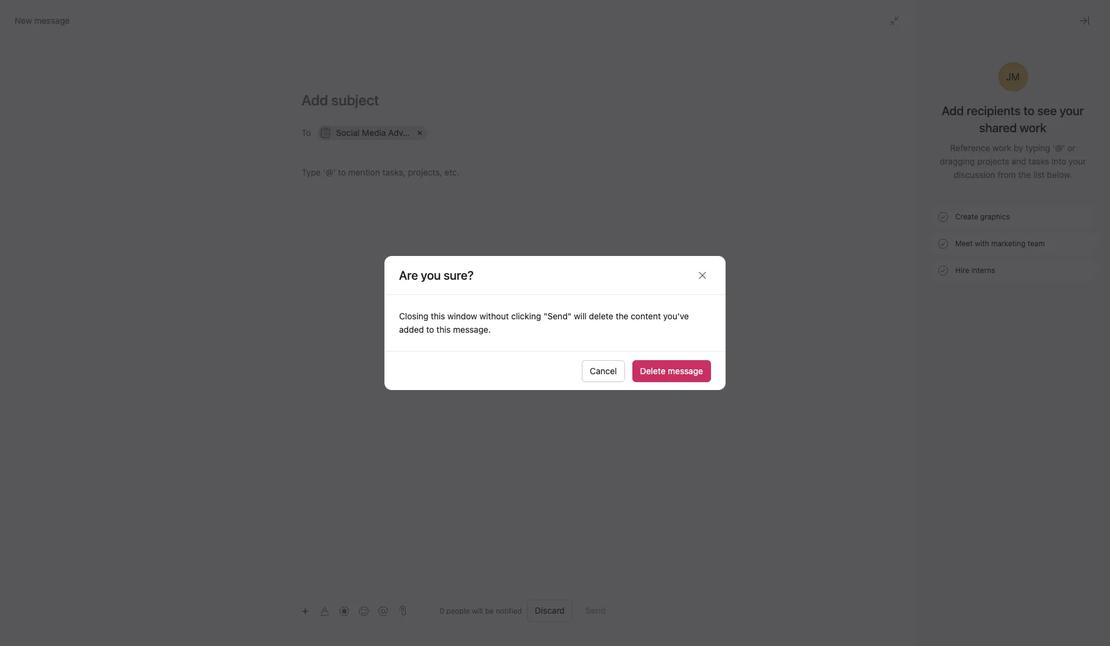 Task type: describe. For each thing, give the bounding box(es) containing it.
at mention image
[[378, 606, 388, 616]]

0 people will be notified
[[440, 606, 522, 615]]

clicking
[[511, 311, 541, 321]]

to
[[302, 127, 311, 137]]

cancel
[[590, 365, 617, 376]]

hire
[[956, 266, 970, 275]]

interns
[[972, 266, 996, 275]]

message.
[[453, 324, 491, 335]]

tasks
[[1029, 156, 1050, 166]]

minimize image
[[890, 16, 900, 26]]

by
[[1014, 143, 1024, 153]]

send a message to kick off projects. or discuss tasks. or brainstorm ideas. you can also send messages from your email to
[[516, 255, 741, 293]]

to right email
[[544, 282, 552, 293]]

your inside reference work by typing '@' or dragging projects and tasks into your discussion from the list below.
[[1069, 156, 1086, 166]]

kick
[[593, 255, 609, 266]]

recipients
[[967, 104, 1021, 118]]

discard button
[[527, 600, 573, 622]]

from inside reference work by typing '@' or dragging projects and tasks into your discussion from the list below.
[[998, 169, 1016, 180]]

create
[[956, 212, 979, 221]]

are you sure?
[[399, 268, 474, 282]]

1 vertical spatial will
[[472, 606, 483, 615]]

send for send
[[586, 605, 606, 616]]

close image
[[1080, 16, 1090, 26]]

team
[[1028, 239, 1045, 248]]

advertising
[[388, 127, 433, 138]]

typing
[[1026, 143, 1051, 153]]

see
[[1038, 104, 1057, 118]]

hide sidebar image
[[16, 10, 26, 20]]

new message
[[15, 15, 70, 26]]

be
[[485, 606, 494, 615]]

record a video image
[[339, 606, 349, 616]]

content
[[631, 311, 661, 321]]

add
[[942, 104, 964, 118]]

the inside closing this window without clicking "send" will delete the content you've added to this message.
[[616, 311, 629, 321]]

people
[[446, 606, 470, 615]]

from inside send a message to kick off projects. or discuss tasks. or brainstorm ideas. you can also send messages from your email to
[[702, 269, 721, 279]]

send
[[639, 269, 658, 279]]

delete message
[[640, 365, 703, 376]]

1 or from the left
[[661, 255, 671, 266]]

shared work
[[979, 121, 1047, 135]]

you
[[587, 269, 602, 279]]

projects
[[978, 156, 1009, 166]]

new
[[15, 15, 32, 26]]

2 or from the left
[[731, 255, 741, 266]]

0
[[440, 606, 444, 615]]

social media advertising row
[[318, 126, 611, 143]]

below.
[[1047, 169, 1072, 180]]

messages
[[660, 269, 700, 279]]

social media advertising cell
[[318, 126, 433, 140]]

message inside send a message to kick off projects. or discuss tasks. or brainstorm ideas. you can also send messages from your email to
[[546, 255, 581, 266]]

email
[[521, 282, 542, 293]]

a
[[539, 255, 543, 266]]

into
[[1052, 156, 1067, 166]]

meet with marketing team
[[956, 239, 1045, 248]]

Add subject text field
[[287, 90, 628, 110]]

hire interns
[[956, 266, 996, 275]]

"send"
[[544, 311, 572, 321]]

off
[[611, 255, 622, 266]]

meet
[[956, 239, 973, 248]]

tasks.
[[705, 255, 729, 266]]

project+1205864127769232@mail.asana.com link
[[554, 282, 736, 293]]

and
[[1012, 156, 1026, 166]]

are you sure? dialog
[[385, 256, 726, 390]]

social
[[336, 127, 360, 138]]

to left "kick"
[[583, 255, 591, 266]]

delete
[[589, 311, 614, 321]]

send for send a message to kick off projects. or discuss tasks. or brainstorm ideas. you can also send messages from your email to
[[516, 255, 536, 266]]

to inside closing this window without clicking "send" will delete the content you've added to this message.
[[426, 324, 434, 335]]

the inside reference work by typing '@' or dragging projects and tasks into your discussion from the list below.
[[1019, 169, 1031, 180]]



Task type: locate. For each thing, give the bounding box(es) containing it.
dragging
[[940, 156, 975, 166]]

jm
[[1006, 71, 1020, 82]]

or
[[661, 255, 671, 266], [731, 255, 741, 266]]

1 horizontal spatial will
[[574, 311, 587, 321]]

1 vertical spatial send
[[586, 605, 606, 616]]

1 horizontal spatial from
[[998, 169, 1016, 180]]

to right added
[[426, 324, 434, 335]]

1 vertical spatial from
[[702, 269, 721, 279]]

send button
[[578, 600, 614, 622]]

work
[[993, 143, 1012, 153]]

1 vertical spatial your
[[1069, 156, 1086, 166]]

or up messages
[[661, 255, 671, 266]]

0 horizontal spatial from
[[702, 269, 721, 279]]

can
[[604, 269, 618, 279]]

1 vertical spatial the
[[616, 311, 629, 321]]

cancel button
[[582, 360, 625, 382]]

create graphics
[[956, 212, 1010, 221]]

0 vertical spatial message
[[34, 15, 70, 26]]

0 vertical spatial send
[[516, 255, 536, 266]]

brainstorm
[[516, 269, 559, 279]]

you've
[[663, 311, 689, 321]]

0 horizontal spatial message
[[34, 15, 70, 26]]

to
[[1024, 104, 1035, 118], [583, 255, 591, 266], [544, 282, 552, 293], [426, 324, 434, 335]]

your
[[1060, 104, 1084, 118], [1069, 156, 1086, 166], [723, 269, 740, 279]]

will left the delete
[[574, 311, 587, 321]]

marketing
[[992, 239, 1026, 248]]

to left see
[[1024, 104, 1035, 118]]

toolbar
[[297, 602, 394, 619]]

graphics
[[981, 212, 1010, 221]]

2 vertical spatial message
[[668, 365, 703, 376]]

2 horizontal spatial message
[[668, 365, 703, 376]]

delete
[[640, 365, 666, 376]]

the
[[1019, 169, 1031, 180], [616, 311, 629, 321]]

list
[[1034, 169, 1045, 180]]

1 vertical spatial message
[[546, 255, 581, 266]]

0 horizontal spatial will
[[472, 606, 483, 615]]

share button
[[988, 43, 1028, 60]]

1 vertical spatial this
[[437, 324, 451, 335]]

window
[[448, 311, 477, 321]]

reference work by typing '@' or dragging projects and tasks into your discussion from the list below.
[[940, 143, 1086, 180]]

also
[[620, 269, 636, 279]]

your down tasks.
[[723, 269, 740, 279]]

closing
[[399, 311, 429, 321]]

send
[[516, 255, 536, 266], [586, 605, 606, 616]]

send right discard
[[586, 605, 606, 616]]

0 vertical spatial this
[[431, 311, 445, 321]]

will left be
[[472, 606, 483, 615]]

message inside button
[[668, 365, 703, 376]]

from down tasks.
[[702, 269, 721, 279]]

the left 'list'
[[1019, 169, 1031, 180]]

or right tasks.
[[731, 255, 741, 266]]

share
[[1003, 47, 1023, 56]]

without
[[480, 311, 509, 321]]

0 horizontal spatial send
[[516, 255, 536, 266]]

1 horizontal spatial message
[[546, 255, 581, 266]]

0 horizontal spatial or
[[661, 255, 671, 266]]

this right closing at the left of page
[[431, 311, 445, 321]]

1 horizontal spatial send
[[586, 605, 606, 616]]

message
[[34, 15, 70, 26], [546, 255, 581, 266], [668, 365, 703, 376]]

1 horizontal spatial or
[[731, 255, 741, 266]]

discussion
[[954, 169, 996, 180]]

notified
[[496, 606, 522, 615]]

project+1205864127769232@mail.asana.com
[[554, 282, 736, 293]]

message for delete message
[[668, 365, 703, 376]]

delete message button
[[632, 360, 711, 382]]

discard
[[535, 605, 565, 616]]

'@'
[[1053, 143, 1065, 153]]

close this dialog image
[[698, 270, 708, 280]]

0 horizontal spatial the
[[616, 311, 629, 321]]

your inside send a message to kick off projects. or discuss tasks. or brainstorm ideas. you can also send messages from your email to
[[723, 269, 740, 279]]

discuss
[[673, 255, 703, 266]]

message for new message
[[34, 15, 70, 26]]

your inside the add recipients to see your shared work
[[1060, 104, 1084, 118]]

0 vertical spatial the
[[1019, 169, 1031, 180]]

add recipients to see your shared work
[[942, 104, 1084, 135]]

1 horizontal spatial the
[[1019, 169, 1031, 180]]

are
[[399, 268, 418, 282]]

social media advertising
[[336, 127, 433, 138]]

ideas.
[[561, 269, 585, 279]]

send inside button
[[586, 605, 606, 616]]

will
[[574, 311, 587, 321], [472, 606, 483, 615]]

message right delete
[[668, 365, 703, 376]]

send left a
[[516, 255, 536, 266]]

this down window
[[437, 324, 451, 335]]

0 vertical spatial will
[[574, 311, 587, 321]]

media
[[362, 127, 386, 138]]

from
[[998, 169, 1016, 180], [702, 269, 721, 279]]

the right the delete
[[616, 311, 629, 321]]

your right see
[[1060, 104, 1084, 118]]

this
[[431, 311, 445, 321], [437, 324, 451, 335]]

your down or
[[1069, 156, 1086, 166]]

send inside send a message to kick off projects. or discuss tasks. or brainstorm ideas. you can also send messages from your email to
[[516, 255, 536, 266]]

message up ideas.
[[546, 255, 581, 266]]

to inside the add recipients to see your shared work
[[1024, 104, 1035, 118]]

added
[[399, 324, 424, 335]]

you sure?
[[421, 268, 474, 282]]

0 vertical spatial your
[[1060, 104, 1084, 118]]

will inside closing this window without clicking "send" will delete the content you've added to this message.
[[574, 311, 587, 321]]

0 vertical spatial from
[[998, 169, 1016, 180]]

with
[[975, 239, 989, 248]]

from down and
[[998, 169, 1016, 180]]

or
[[1068, 143, 1076, 153]]

closing this window without clicking "send" will delete the content you've added to this message.
[[399, 311, 689, 335]]

reference
[[950, 143, 990, 153]]

2 vertical spatial your
[[723, 269, 740, 279]]

message right new
[[34, 15, 70, 26]]

projects.
[[625, 255, 659, 266]]



Task type: vqa. For each thing, say whether or not it's contained in the screenshot.
Bulleted List 'icon'
no



